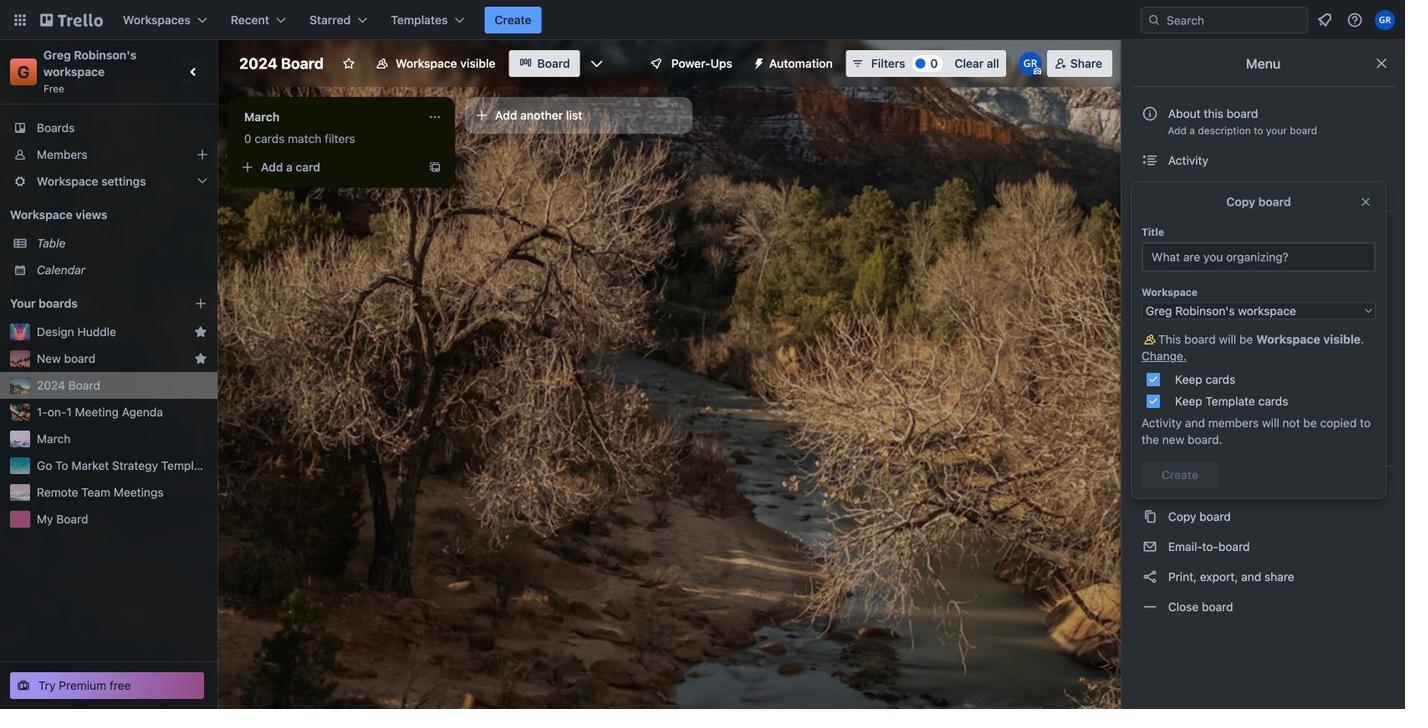 Task type: vqa. For each thing, say whether or not it's contained in the screenshot.
'Templates'
no



Task type: locate. For each thing, give the bounding box(es) containing it.
customize views image
[[589, 55, 605, 72]]

0 notifications image
[[1315, 10, 1335, 30]]

sm image
[[1142, 223, 1159, 240], [1142, 314, 1159, 331], [1142, 344, 1159, 361], [1142, 404, 1159, 421], [1142, 434, 1159, 451], [1142, 479, 1159, 495], [1142, 569, 1159, 586]]

star or unstar board image
[[342, 57, 356, 70]]

this member is an admin of this board. image
[[1034, 68, 1042, 75]]

4 sm image from the top
[[1142, 404, 1159, 421]]

0 vertical spatial starred icon image
[[194, 325, 208, 339]]

6 sm image from the top
[[1142, 479, 1159, 495]]

None submit
[[1142, 462, 1219, 489]]

primary element
[[0, 0, 1406, 40]]

search image
[[1148, 13, 1161, 27]]

What are you organizing? text field
[[1142, 242, 1376, 272]]

greg robinson (gregrobinson96) image
[[1376, 10, 1396, 30]]

2 starred icon image from the top
[[194, 352, 208, 366]]

sm image
[[746, 50, 770, 74], [1142, 152, 1159, 169], [1142, 182, 1159, 199], [1142, 331, 1159, 348], [1142, 374, 1159, 391], [1142, 509, 1159, 525], [1142, 539, 1159, 556], [1142, 599, 1159, 616]]

back to home image
[[40, 7, 103, 33]]

3 sm image from the top
[[1142, 344, 1159, 361]]

1 vertical spatial starred icon image
[[194, 352, 208, 366]]

add board image
[[194, 297, 208, 310]]

your boards with 8 items element
[[10, 294, 169, 314]]

starred icon image
[[194, 325, 208, 339], [194, 352, 208, 366]]

None text field
[[234, 104, 422, 131]]

open information menu image
[[1347, 12, 1364, 28]]



Task type: describe. For each thing, give the bounding box(es) containing it.
greg robinson (gregrobinson96) image
[[1019, 52, 1042, 75]]

7 sm image from the top
[[1142, 569, 1159, 586]]

Board name text field
[[231, 50, 332, 77]]

Search field
[[1161, 8, 1308, 32]]

create from template… image
[[428, 161, 442, 174]]

2 sm image from the top
[[1142, 314, 1159, 331]]

1 sm image from the top
[[1142, 223, 1159, 240]]

1 starred icon image from the top
[[194, 325, 208, 339]]

workspace navigation collapse icon image
[[182, 60, 206, 84]]

5 sm image from the top
[[1142, 434, 1159, 451]]



